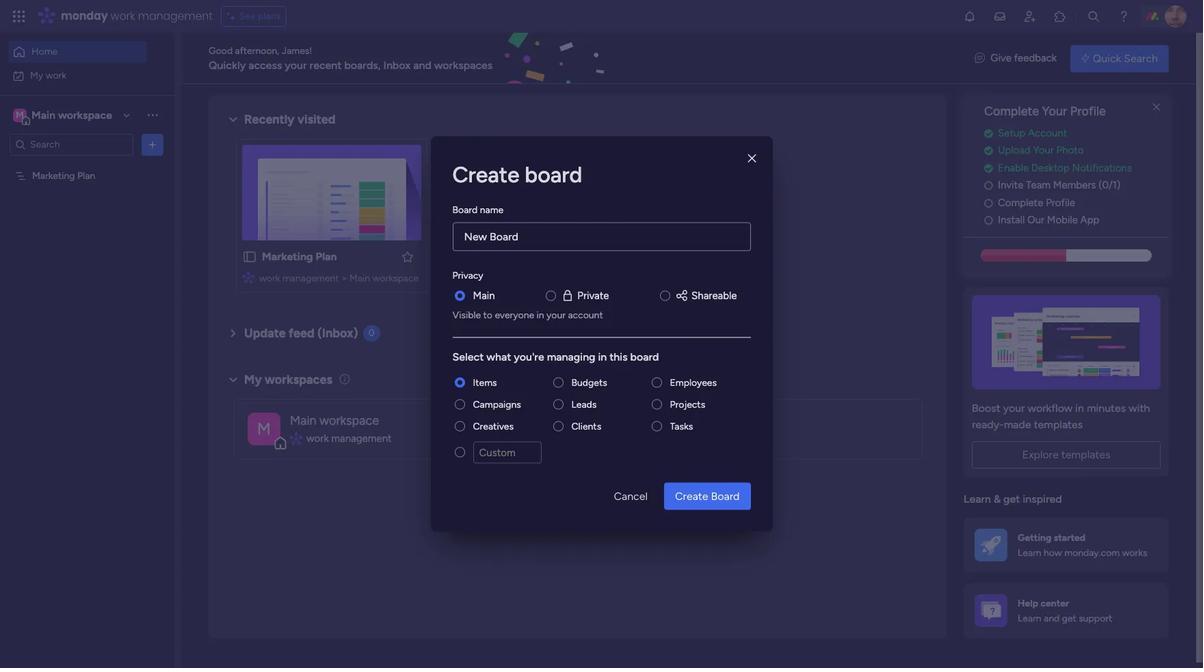 Task type: locate. For each thing, give the bounding box(es) containing it.
your inside privacy element
[[547, 309, 566, 321]]

3 circle o image from the top
[[984, 216, 993, 226]]

profile up setup account "link"
[[1070, 104, 1106, 119]]

workflow
[[1028, 402, 1073, 415]]

management
[[138, 8, 213, 24], [282, 273, 339, 285], [331, 433, 392, 445], [683, 433, 743, 445]]

your left the "account"
[[547, 309, 566, 321]]

workspace image containing m
[[248, 413, 280, 446]]

help image
[[1117, 10, 1131, 23]]

tasks
[[670, 421, 693, 432]]

workspace inside "workspace selection" element
[[58, 108, 112, 121]]

getting
[[1018, 533, 1052, 544]]

your
[[1042, 104, 1067, 119], [1033, 145, 1054, 157]]

0 vertical spatial plan
[[77, 170, 95, 182]]

app
[[1080, 214, 1100, 227]]

check circle image inside enable desktop notifications link
[[984, 163, 993, 174]]

in left this
[[598, 350, 607, 363]]

plan up 'work management > main workspace'
[[316, 250, 337, 263]]

your up account
[[1042, 104, 1067, 119]]

get right &
[[1004, 493, 1020, 506]]

complete
[[984, 104, 1039, 119], [998, 197, 1043, 209]]

learn for help
[[1018, 614, 1041, 625]]

0 vertical spatial templates
[[1034, 418, 1083, 431]]

2 vertical spatial circle o image
[[984, 216, 993, 226]]

learn inside getting started learn how monday.com works
[[1018, 548, 1041, 560]]

Custom field
[[473, 442, 541, 464]]

select what you're managing in this board option group
[[452, 376, 751, 472]]

0 vertical spatial workspaces
[[434, 58, 493, 71]]

your for upload
[[1033, 145, 1054, 157]]

work
[[111, 8, 135, 24], [46, 69, 66, 81], [259, 273, 280, 285], [306, 433, 329, 445], [658, 433, 680, 445]]

create board
[[452, 162, 582, 188]]

>
[[341, 273, 347, 285]]

shareable
[[692, 290, 737, 302]]

in inside privacy element
[[537, 309, 544, 321]]

0 horizontal spatial in
[[537, 309, 544, 321]]

1 vertical spatial in
[[598, 350, 607, 363]]

1 horizontal spatial work management
[[658, 433, 743, 445]]

work down my workspaces
[[306, 433, 329, 445]]

create board heading
[[452, 158, 751, 191]]

install our mobile app link
[[984, 213, 1169, 228]]

2 vertical spatial in
[[1075, 402, 1084, 415]]

leads
[[571, 399, 597, 410]]

1 circle o image from the top
[[984, 181, 993, 191]]

and down center
[[1044, 614, 1060, 625]]

1 horizontal spatial marketing
[[262, 250, 313, 263]]

0 vertical spatial in
[[537, 309, 544, 321]]

learn & get inspired
[[964, 493, 1062, 506]]

workspaces down update feed (inbox)
[[265, 373, 332, 388]]

2 check circle image from the top
[[984, 163, 993, 174]]

0 vertical spatial check circle image
[[984, 146, 993, 156]]

create
[[452, 162, 520, 188], [675, 490, 708, 503]]

and inside help center learn and get support
[[1044, 614, 1060, 625]]

workspace image
[[248, 413, 280, 446], [599, 413, 632, 446]]

workspace image down my workspaces
[[248, 413, 280, 446]]

complete profile link
[[984, 195, 1169, 211]]

your inside 'upload your photo' link
[[1033, 145, 1054, 157]]

quickly
[[209, 58, 246, 71]]

work management for planning
[[658, 433, 743, 445]]

plan inside list box
[[77, 170, 95, 182]]

marketing plan up 'work management > main workspace'
[[262, 250, 337, 263]]

1 vertical spatial marketing
[[262, 250, 313, 263]]

0 vertical spatial m
[[16, 109, 24, 121]]

circle o image inside invite team members (0/1) link
[[984, 181, 993, 191]]

0 horizontal spatial your
[[285, 58, 307, 71]]

check circle image
[[984, 146, 993, 156], [984, 163, 993, 174]]

1 vertical spatial main workspace
[[290, 414, 379, 429]]

1 horizontal spatial marketing plan
[[262, 250, 337, 263]]

visited
[[297, 112, 336, 127]]

create right cancel
[[675, 490, 708, 503]]

in
[[537, 309, 544, 321], [598, 350, 607, 363], [1075, 402, 1084, 415]]

2 vertical spatial your
[[1003, 402, 1025, 415]]

component image down the project
[[642, 433, 653, 445]]

component image down public board image at the left of page
[[242, 271, 254, 284]]

good afternoon, james! quickly access your recent boards, inbox and workspaces
[[209, 45, 493, 71]]

circle o image inside "install our mobile app" 'link'
[[984, 216, 993, 226]]

v2 user feedback image
[[975, 51, 985, 66]]

see
[[239, 10, 256, 22]]

(0/1)
[[1099, 179, 1121, 192]]

account
[[568, 309, 603, 321]]

close image
[[748, 153, 756, 163]]

1 vertical spatial check circle image
[[984, 163, 993, 174]]

invite
[[998, 179, 1024, 192]]

in for boost
[[1075, 402, 1084, 415]]

1 horizontal spatial main workspace
[[290, 414, 379, 429]]

0
[[368, 328, 375, 339]]

1 horizontal spatial and
[[1044, 614, 1060, 625]]

1 horizontal spatial m
[[257, 419, 271, 439]]

1 horizontal spatial in
[[598, 350, 607, 363]]

board
[[525, 162, 582, 188], [630, 350, 659, 363]]

items
[[473, 377, 497, 389]]

ready-
[[972, 418, 1004, 431]]

component image down my workspaces
[[290, 433, 302, 445]]

learn left &
[[964, 493, 991, 506]]

marketing plan list box
[[0, 161, 174, 372]]

main workspace inside "workspace selection" element
[[31, 108, 112, 121]]

0 vertical spatial and
[[413, 58, 432, 71]]

0 horizontal spatial marketing plan
[[32, 170, 95, 182]]

main inside "workspace selection" element
[[31, 108, 55, 121]]

1 vertical spatial board
[[711, 490, 740, 503]]

my for my work
[[30, 69, 43, 81]]

complete up the install
[[998, 197, 1043, 209]]

close recently visited image
[[225, 111, 241, 128]]

get
[[1004, 493, 1020, 506], [1062, 614, 1077, 625]]

my down "home"
[[30, 69, 43, 81]]

templates right explore in the right of the page
[[1062, 449, 1111, 462]]

0 horizontal spatial get
[[1004, 493, 1020, 506]]

team
[[1026, 179, 1051, 192]]

1 horizontal spatial workspaces
[[434, 58, 493, 71]]

privacy element
[[452, 288, 751, 321]]

circle o image for install
[[984, 216, 993, 226]]

0 vertical spatial my
[[30, 69, 43, 81]]

workspace selection element
[[13, 107, 114, 125]]

0 horizontal spatial board
[[452, 204, 478, 216]]

in right everyone
[[537, 309, 544, 321]]

0 horizontal spatial m
[[16, 109, 24, 121]]

1 horizontal spatial your
[[547, 309, 566, 321]]

0 horizontal spatial plan
[[77, 170, 95, 182]]

1 horizontal spatial my
[[244, 373, 262, 388]]

circle o image left the install
[[984, 216, 993, 226]]

1 horizontal spatial workspace image
[[599, 413, 632, 446]]

your down james!
[[285, 58, 307, 71]]

0 vertical spatial marketing
[[32, 170, 75, 182]]

complete up setup
[[984, 104, 1039, 119]]

1 horizontal spatial board
[[711, 490, 740, 503]]

work down "home"
[[46, 69, 66, 81]]

marketing plan inside marketing plan list box
[[32, 170, 95, 182]]

main workspace up search in workspace field
[[31, 108, 112, 121]]

and
[[413, 58, 432, 71], [1044, 614, 1060, 625]]

in inside heading
[[598, 350, 607, 363]]

1 vertical spatial create
[[675, 490, 708, 503]]

0 horizontal spatial main workspace
[[31, 108, 112, 121]]

1 vertical spatial templates
[[1062, 449, 1111, 462]]

circle o image left invite
[[984, 181, 993, 191]]

main button
[[473, 288, 495, 304]]

create for create board
[[675, 490, 708, 503]]

plan
[[77, 170, 95, 182], [316, 250, 337, 263]]

2 horizontal spatial component image
[[642, 433, 653, 445]]

to
[[483, 309, 492, 321]]

templates image image
[[976, 295, 1157, 390]]

enable desktop notifications
[[998, 162, 1132, 174]]

work management for workspace
[[306, 433, 392, 445]]

add to favorites image
[[401, 250, 415, 264]]

main workspace down my workspaces
[[290, 414, 379, 429]]

0 horizontal spatial my
[[30, 69, 43, 81]]

main
[[31, 108, 55, 121], [350, 273, 370, 285], [473, 290, 495, 302], [290, 414, 316, 429]]

my right close my workspaces 'icon'
[[244, 373, 262, 388]]

plan down search in workspace field
[[77, 170, 95, 182]]

2 horizontal spatial your
[[1003, 402, 1025, 415]]

private button
[[561, 288, 609, 304]]

0 vertical spatial main workspace
[[31, 108, 112, 121]]

1 vertical spatial m
[[257, 419, 271, 439]]

0 vertical spatial circle o image
[[984, 181, 993, 191]]

m inside workspace image
[[16, 109, 24, 121]]

create inside button
[[675, 490, 708, 503]]

0 vertical spatial workspace
[[58, 108, 112, 121]]

1 work management from the left
[[306, 433, 392, 445]]

0 vertical spatial get
[[1004, 493, 1020, 506]]

1 vertical spatial learn
[[1018, 548, 1041, 560]]

managing
[[547, 350, 595, 363]]

2 vertical spatial learn
[[1018, 614, 1041, 625]]

explore templates button
[[972, 442, 1161, 469]]

1 horizontal spatial create
[[675, 490, 708, 503]]

profile down invite team members (0/1)
[[1046, 197, 1075, 209]]

marketing inside list box
[[32, 170, 75, 182]]

0 vertical spatial your
[[1042, 104, 1067, 119]]

0 vertical spatial complete
[[984, 104, 1039, 119]]

main right workspace image on the top left of the page
[[31, 108, 55, 121]]

workspaces right inbox on the left top of page
[[434, 58, 493, 71]]

create up name
[[452, 162, 520, 188]]

0 vertical spatial board
[[452, 204, 478, 216]]

board
[[452, 204, 478, 216], [711, 490, 740, 503]]

1 horizontal spatial plan
[[316, 250, 337, 263]]

shareable button
[[675, 288, 737, 304]]

marketing plan down search in workspace field
[[32, 170, 95, 182]]

recently visited
[[244, 112, 336, 127]]

update
[[244, 326, 286, 341]]

select
[[452, 350, 484, 363]]

james!
[[282, 45, 312, 56]]

1 workspace image from the left
[[248, 413, 280, 446]]

everyone
[[495, 309, 534, 321]]

members
[[1053, 179, 1096, 192]]

learn inside help center learn and get support
[[1018, 614, 1041, 625]]

circle o image
[[984, 181, 993, 191], [984, 198, 993, 208], [984, 216, 993, 226]]

check circle image inside 'upload your photo' link
[[984, 146, 993, 156]]

0 vertical spatial marketing plan
[[32, 170, 95, 182]]

main up to
[[473, 290, 495, 302]]

my
[[30, 69, 43, 81], [244, 373, 262, 388]]

2 work management from the left
[[658, 433, 743, 445]]

marketing
[[32, 170, 75, 182], [262, 250, 313, 263]]

marketing down search in workspace field
[[32, 170, 75, 182]]

option
[[0, 163, 174, 166]]

learn down help
[[1018, 614, 1041, 625]]

explore
[[1022, 449, 1059, 462]]

1 vertical spatial your
[[1033, 145, 1054, 157]]

m
[[16, 109, 24, 121], [257, 419, 271, 439]]

learn down the getting
[[1018, 548, 1041, 560]]

1 vertical spatial complete
[[998, 197, 1043, 209]]

your up made at the right bottom of page
[[1003, 402, 1025, 415]]

component image
[[242, 271, 254, 284], [290, 433, 302, 445], [642, 433, 653, 445]]

and right inbox on the left top of page
[[413, 58, 432, 71]]

work management > main workspace
[[259, 273, 419, 285]]

select product image
[[12, 10, 26, 23]]

you're
[[514, 350, 544, 363]]

circle o image inside complete profile link
[[984, 198, 993, 208]]

create inside heading
[[452, 162, 520, 188]]

0 horizontal spatial marketing
[[32, 170, 75, 182]]

1 vertical spatial circle o image
[[984, 198, 993, 208]]

0 horizontal spatial work management
[[306, 433, 392, 445]]

work down tasks
[[658, 433, 680, 445]]

photo
[[1057, 145, 1084, 157]]

1 vertical spatial and
[[1044, 614, 1060, 625]]

get down center
[[1062, 614, 1077, 625]]

employees
[[670, 377, 717, 389]]

0 horizontal spatial workspace image
[[248, 413, 280, 446]]

check circle image for enable
[[984, 163, 993, 174]]

1 vertical spatial my
[[244, 373, 262, 388]]

our
[[1027, 214, 1045, 227]]

invite team members (0/1) link
[[984, 178, 1169, 193]]

marketing plan
[[32, 170, 95, 182], [262, 250, 337, 263]]

learn
[[964, 493, 991, 506], [1018, 548, 1041, 560], [1018, 614, 1041, 625]]

1 horizontal spatial board
[[630, 350, 659, 363]]

0 horizontal spatial workspaces
[[265, 373, 332, 388]]

0 horizontal spatial create
[[452, 162, 520, 188]]

update feed (inbox)
[[244, 326, 358, 341]]

workspace image left the project
[[599, 413, 632, 446]]

1 check circle image from the top
[[984, 146, 993, 156]]

center
[[1041, 598, 1069, 610]]

templates
[[1034, 418, 1083, 431], [1062, 449, 1111, 462]]

check circle image left enable
[[984, 163, 993, 174]]

0 horizontal spatial and
[[413, 58, 432, 71]]

1 vertical spatial get
[[1062, 614, 1077, 625]]

1 vertical spatial your
[[547, 309, 566, 321]]

quick search
[[1093, 52, 1158, 65]]

project planning
[[642, 414, 731, 429]]

0 vertical spatial board
[[525, 162, 582, 188]]

in inside boost your workflow in minutes with ready-made templates
[[1075, 402, 1084, 415]]

1 vertical spatial board
[[630, 350, 659, 363]]

2 circle o image from the top
[[984, 198, 993, 208]]

circle o image left complete profile
[[984, 198, 993, 208]]

2 workspace image from the left
[[599, 413, 632, 446]]

check circle image for upload
[[984, 146, 993, 156]]

1 horizontal spatial component image
[[290, 433, 302, 445]]

0 vertical spatial your
[[285, 58, 307, 71]]

0 vertical spatial create
[[452, 162, 520, 188]]

1 vertical spatial workspaces
[[265, 373, 332, 388]]

my work button
[[8, 65, 147, 87]]

check circle image
[[984, 128, 993, 139]]

afternoon,
[[235, 45, 279, 56]]

close my workspaces image
[[225, 372, 241, 388]]

templates down workflow
[[1034, 418, 1083, 431]]

marketing right public board image at the left of page
[[262, 250, 313, 263]]

get inside help center learn and get support
[[1062, 614, 1077, 625]]

my inside button
[[30, 69, 43, 81]]

main workspace
[[31, 108, 112, 121], [290, 414, 379, 429]]

workspace
[[58, 108, 112, 121], [372, 273, 419, 285], [319, 414, 379, 429]]

1 horizontal spatial get
[[1062, 614, 1077, 625]]

your down account
[[1033, 145, 1054, 157]]

profile
[[1070, 104, 1106, 119], [1046, 197, 1075, 209]]

complete inside complete profile link
[[998, 197, 1043, 209]]

monday
[[61, 8, 108, 24]]

in left minutes
[[1075, 402, 1084, 415]]

check circle image down check circle icon
[[984, 146, 993, 156]]

upload your photo
[[998, 145, 1084, 157]]

2 horizontal spatial in
[[1075, 402, 1084, 415]]



Task type: vqa. For each thing, say whether or not it's contained in the screenshot.
topmost Group Title
no



Task type: describe. For each thing, give the bounding box(es) containing it.
select what you're managing in this board
[[452, 350, 659, 363]]

cancel button
[[603, 483, 659, 511]]

v2 bolt switch image
[[1082, 51, 1090, 66]]

work right monday
[[111, 8, 135, 24]]

campaigns
[[473, 399, 521, 410]]

access
[[248, 58, 282, 71]]

name
[[480, 204, 504, 216]]

started
[[1054, 533, 1086, 544]]

recent
[[310, 58, 342, 71]]

inspired
[[1023, 493, 1062, 506]]

notifications image
[[963, 10, 977, 23]]

help
[[1018, 598, 1038, 610]]

help center element
[[964, 584, 1169, 639]]

budgets
[[571, 377, 607, 389]]

workspace image for project
[[599, 413, 632, 446]]

workspaces inside good afternoon, james! quickly access your recent boards, inbox and workspaces
[[434, 58, 493, 71]]

dapulse x slim image
[[1148, 99, 1165, 116]]

notifications
[[1072, 162, 1132, 174]]

plans
[[258, 10, 281, 22]]

clients
[[571, 421, 601, 432]]

work inside button
[[46, 69, 66, 81]]

install our mobile app
[[998, 214, 1100, 227]]

home
[[31, 46, 58, 57]]

account
[[1028, 127, 1067, 139]]

public board image
[[242, 250, 257, 265]]

recently
[[244, 112, 295, 127]]

quick
[[1093, 52, 1121, 65]]

invite team members (0/1)
[[998, 179, 1121, 192]]

&
[[994, 493, 1001, 506]]

complete for complete profile
[[998, 197, 1043, 209]]

creatives
[[473, 421, 514, 432]]

1 vertical spatial marketing plan
[[262, 250, 337, 263]]

works
[[1122, 548, 1148, 560]]

2 vertical spatial workspace
[[319, 414, 379, 429]]

invite members image
[[1023, 10, 1037, 23]]

main down my workspaces
[[290, 414, 316, 429]]

see plans
[[239, 10, 281, 22]]

complete for complete your profile
[[984, 104, 1039, 119]]

mobile
[[1047, 214, 1078, 227]]

this
[[610, 350, 628, 363]]

good
[[209, 45, 233, 56]]

main inside privacy element
[[473, 290, 495, 302]]

Board name field
[[452, 223, 751, 251]]

feed
[[289, 326, 314, 341]]

1 vertical spatial workspace
[[372, 273, 419, 285]]

and inside good afternoon, james! quickly access your recent boards, inbox and workspaces
[[413, 58, 432, 71]]

complete your profile
[[984, 104, 1106, 119]]

apps image
[[1053, 10, 1067, 23]]

Search in workspace field
[[29, 137, 114, 153]]

circle o image for invite
[[984, 181, 993, 191]]

give
[[991, 52, 1012, 64]]

feedback
[[1014, 52, 1057, 64]]

board inside board name heading
[[452, 204, 478, 216]]

create for create board
[[452, 162, 520, 188]]

visible to everyone in your account
[[452, 309, 603, 321]]

desktop
[[1031, 162, 1070, 174]]

how
[[1044, 548, 1062, 560]]

projects
[[670, 399, 705, 410]]

1 vertical spatial profile
[[1046, 197, 1075, 209]]

give feedback
[[991, 52, 1057, 64]]

workspace image for main
[[248, 413, 280, 446]]

planning
[[684, 414, 731, 429]]

open update feed (inbox) image
[[225, 326, 241, 342]]

setup
[[998, 127, 1026, 139]]

boost
[[972, 402, 1001, 415]]

create board
[[675, 490, 740, 503]]

project
[[642, 414, 681, 429]]

templates inside button
[[1062, 449, 1111, 462]]

workspace image
[[13, 108, 27, 123]]

home button
[[8, 41, 147, 63]]

create board button
[[664, 483, 751, 511]]

james peterson image
[[1165, 5, 1187, 27]]

enable desktop notifications link
[[984, 161, 1169, 176]]

complete profile
[[998, 197, 1075, 209]]

component image for project planning
[[642, 433, 653, 445]]

what
[[486, 350, 511, 363]]

quick search button
[[1071, 45, 1169, 72]]

your for complete
[[1042, 104, 1067, 119]]

select what you're managing in this board heading
[[452, 349, 751, 365]]

upload your photo link
[[984, 143, 1169, 159]]

(inbox)
[[317, 326, 358, 341]]

circle o image for complete
[[984, 198, 993, 208]]

monday.com
[[1064, 548, 1120, 560]]

getting started learn how monday.com works
[[1018, 533, 1148, 560]]

0 horizontal spatial component image
[[242, 271, 254, 284]]

your inside good afternoon, james! quickly access your recent boards, inbox and workspaces
[[285, 58, 307, 71]]

setup account
[[998, 127, 1067, 139]]

learn for getting
[[1018, 548, 1041, 560]]

my workspaces
[[244, 373, 332, 388]]

help center learn and get support
[[1018, 598, 1112, 625]]

getting started element
[[964, 519, 1169, 573]]

component image for main workspace
[[290, 433, 302, 445]]

visible
[[452, 309, 481, 321]]

boards,
[[344, 58, 381, 71]]

upload
[[998, 145, 1031, 157]]

main right ">"
[[350, 273, 370, 285]]

explore templates
[[1022, 449, 1111, 462]]

board name heading
[[452, 203, 504, 217]]

0 vertical spatial learn
[[964, 493, 991, 506]]

privacy
[[452, 270, 483, 281]]

monday work management
[[61, 8, 213, 24]]

my work
[[30, 69, 66, 81]]

setup account link
[[984, 126, 1169, 141]]

see plans button
[[221, 6, 287, 27]]

board inside create board button
[[711, 490, 740, 503]]

in for visible
[[537, 309, 544, 321]]

0 vertical spatial profile
[[1070, 104, 1106, 119]]

1 vertical spatial plan
[[316, 250, 337, 263]]

private
[[577, 290, 609, 302]]

made
[[1004, 418, 1031, 431]]

install
[[998, 214, 1025, 227]]

boost your workflow in minutes with ready-made templates
[[972, 402, 1150, 431]]

my for my workspaces
[[244, 373, 262, 388]]

privacy heading
[[452, 268, 483, 283]]

inbox image
[[993, 10, 1007, 23]]

templates inside boost your workflow in minutes with ready-made templates
[[1034, 418, 1083, 431]]

search
[[1124, 52, 1158, 65]]

work up update
[[259, 273, 280, 285]]

your inside boost your workflow in minutes with ready-made templates
[[1003, 402, 1025, 415]]

search everything image
[[1087, 10, 1101, 23]]

0 horizontal spatial board
[[525, 162, 582, 188]]



